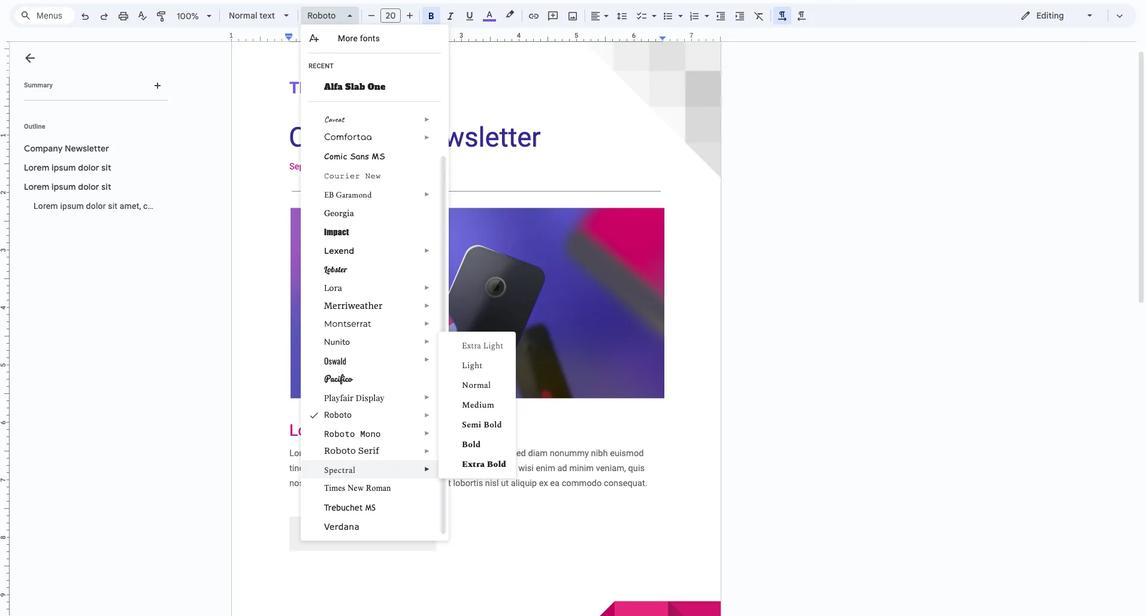 Task type: locate. For each thing, give the bounding box(es) containing it.
extra up medium
[[462, 340, 481, 352]]

oswald
[[324, 355, 346, 367]]

3 ► from the top
[[424, 191, 430, 198]]

times
[[324, 484, 345, 493]]

0 vertical spatial new
[[365, 171, 381, 181]]

ms
[[372, 150, 385, 162], [366, 503, 376, 513]]

new down sans
[[365, 171, 381, 181]]

roboto mono
[[324, 428, 381, 440]]

pacifico application
[[0, 0, 1146, 617]]

extra
[[462, 340, 481, 352], [462, 458, 485, 471]]

► for caveat
[[424, 116, 430, 123]]

sans
[[350, 150, 369, 162]]

2 ► from the top
[[424, 134, 430, 141]]

more
[[338, 34, 358, 43]]

roboto up spectral
[[324, 446, 356, 456]]

slab
[[345, 81, 365, 93]]

normal up medium
[[462, 379, 491, 392]]

0 vertical spatial bold
[[484, 419, 502, 431]]

► for lora
[[424, 285, 430, 291]]

lorem
[[24, 162, 49, 173], [24, 182, 49, 192], [34, 201, 58, 211]]

sit down newsletter
[[101, 162, 111, 173]]

normal up the 1
[[229, 10, 257, 21]]

bulleted list menu image
[[675, 8, 683, 12]]

editing button
[[1012, 7, 1103, 25]]

1 vertical spatial extra
[[462, 458, 485, 471]]

ms right sans
[[372, 150, 385, 162]]

caveat
[[324, 114, 344, 125]]

roboto up recent
[[307, 10, 336, 21]]

roboto inside option
[[307, 10, 336, 21]]

line & paragraph spacing image
[[615, 7, 629, 24]]

sit
[[101, 162, 111, 173], [101, 182, 111, 192], [108, 201, 117, 211]]

trebuchet ms
[[324, 503, 376, 513]]

lorem ipsum dolor sit
[[24, 162, 111, 173], [24, 182, 111, 192]]

9 ► from the top
[[424, 357, 430, 363]]

insert image image
[[566, 7, 580, 24]]

normal for normal text
[[229, 10, 257, 21]]

2 vertical spatial ipsum
[[60, 201, 84, 211]]

1 horizontal spatial new
[[365, 171, 381, 181]]

13 ► from the top
[[424, 448, 430, 455]]

0 vertical spatial light
[[483, 340, 503, 352]]

1 extra from the top
[[462, 340, 481, 352]]

1 vertical spatial ms
[[366, 503, 376, 513]]

1 horizontal spatial normal
[[462, 379, 491, 392]]

numbered list menu image
[[702, 8, 709, 12]]

impact
[[324, 227, 349, 237]]

2 vertical spatial lorem
[[34, 201, 58, 211]]

roboto down playfair
[[324, 410, 352, 420]]

ms down roman
[[366, 503, 376, 513]]

times new roman
[[324, 484, 391, 493]]

highlight color image
[[503, 7, 517, 22]]

recent menu item
[[301, 58, 448, 77]]

menu
[[439, 332, 516, 479]]

one
[[368, 81, 386, 93]]

0 vertical spatial ipsum
[[52, 162, 76, 173]]

1 vertical spatial new
[[348, 484, 364, 493]]

adipiscing
[[196, 201, 235, 211]]

5 ► from the top
[[424, 285, 430, 291]]

menu containing extra light
[[439, 332, 516, 479]]

extra down semi
[[462, 458, 485, 471]]

fonts
[[360, 34, 380, 43]]

roboto up the roboto serif
[[324, 428, 355, 440]]

eb
[[324, 189, 334, 200]]

2 vertical spatial bold
[[487, 458, 506, 471]]

0 horizontal spatial normal
[[229, 10, 257, 21]]

1 ► from the top
[[424, 116, 430, 123]]

1 vertical spatial normal
[[462, 379, 491, 392]]

main toolbar
[[74, 0, 811, 305]]

roboto for roboto serif
[[324, 446, 356, 456]]

1 vertical spatial light
[[462, 360, 482, 372]]

normal
[[229, 10, 257, 21], [462, 379, 491, 392]]

normal inside menu
[[462, 379, 491, 392]]

playfair display
[[324, 392, 385, 404]]

0 horizontal spatial new
[[348, 484, 364, 493]]

2 extra from the top
[[462, 458, 485, 471]]

►
[[424, 116, 430, 123], [424, 134, 430, 141], [424, 191, 430, 198], [424, 247, 430, 254], [424, 285, 430, 291], [424, 303, 430, 309], [424, 321, 430, 327], [424, 339, 430, 345], [424, 357, 430, 363], [424, 394, 430, 401], [424, 412, 430, 419], [424, 430, 430, 437], [424, 448, 430, 455], [424, 466, 430, 473]]

alfa
[[324, 81, 343, 93]]

bold right semi
[[484, 419, 502, 431]]

lora
[[324, 283, 342, 294]]

0 vertical spatial sit
[[101, 162, 111, 173]]

montserrat
[[324, 319, 371, 330]]

Menus field
[[15, 7, 75, 24]]

roboto
[[307, 10, 336, 21], [324, 410, 352, 420], [324, 428, 355, 440], [324, 446, 356, 456]]

11 ► from the top
[[424, 412, 430, 419]]

10 ► from the top
[[424, 394, 430, 401]]

1 vertical spatial lorem ipsum dolor sit
[[24, 182, 111, 192]]

dolor
[[78, 162, 99, 173], [78, 182, 99, 192], [86, 201, 106, 211]]

company
[[24, 143, 63, 154]]

left margin image
[[232, 32, 292, 41]]

1 horizontal spatial light
[[483, 340, 503, 352]]

6 ► from the top
[[424, 303, 430, 309]]

checklist menu image
[[649, 8, 657, 12]]

► for lexend
[[424, 247, 430, 254]]

12 ► from the top
[[424, 430, 430, 437]]

spectral
[[324, 464, 355, 477]]

roman
[[366, 484, 391, 493]]

editing
[[1037, 10, 1064, 21]]

bold for extra bold
[[487, 458, 506, 471]]

nunito
[[324, 337, 350, 348]]

1 vertical spatial dolor
[[78, 182, 99, 192]]

8 ► from the top
[[424, 339, 430, 345]]

0 vertical spatial lorem ipsum dolor sit
[[24, 162, 111, 173]]

0 vertical spatial normal
[[229, 10, 257, 21]]

bold for semi bold
[[484, 419, 502, 431]]

normal for normal
[[462, 379, 491, 392]]

4 ► from the top
[[424, 247, 430, 254]]

1 vertical spatial sit
[[101, 182, 111, 192]]

1 vertical spatial bold
[[462, 439, 481, 451]]

playfair
[[324, 392, 354, 404]]

mode and view toolbar
[[1011, 4, 1129, 28]]

bold down "semi bold"
[[487, 458, 506, 471]]

new up trebuchet ms
[[348, 484, 364, 493]]

0 vertical spatial extra
[[462, 340, 481, 352]]

sit left "amet,"
[[108, 201, 117, 211]]

normal inside option
[[229, 10, 257, 21]]

light
[[483, 340, 503, 352], [462, 360, 482, 372]]

normal text
[[229, 10, 275, 21]]

► for montserrat
[[424, 321, 430, 327]]

bold down semi
[[462, 439, 481, 451]]

ipsum
[[52, 162, 76, 173], [52, 182, 76, 192], [60, 201, 84, 211]]

sit up 'lorem ipsum dolor sit amet, consectetuer adipiscing elit!'
[[101, 182, 111, 192]]

bold
[[484, 419, 502, 431], [462, 439, 481, 451], [487, 458, 506, 471]]

pacifico
[[324, 371, 352, 386]]

7 ► from the top
[[424, 321, 430, 327]]

new
[[365, 171, 381, 181], [348, 484, 364, 493]]



Task type: describe. For each thing, give the bounding box(es) containing it.
► for merriweather
[[424, 303, 430, 309]]

1 vertical spatial ipsum
[[52, 182, 76, 192]]

menu inside the pacifico application
[[439, 332, 516, 479]]

summary
[[24, 81, 53, 89]]

2 vertical spatial dolor
[[86, 201, 106, 211]]

► for playfair display
[[424, 394, 430, 401]]

14 ► from the top
[[424, 466, 430, 473]]

extra for extra bold
[[462, 458, 485, 471]]

comic sans ms
[[324, 150, 385, 162]]

serif
[[358, 446, 379, 456]]

Zoom text field
[[174, 8, 203, 25]]

mono
[[360, 428, 381, 440]]

extra light
[[462, 340, 503, 352]]

► for roboto serif
[[424, 448, 430, 455]]

lorem ipsum dolor sit amet, consectetuer adipiscing elit!
[[34, 201, 251, 211]]

trebuchet
[[324, 503, 363, 513]]

2 vertical spatial sit
[[108, 201, 117, 211]]

Font size text field
[[381, 8, 400, 23]]

► for oswald
[[424, 357, 430, 363]]

Zoom field
[[172, 7, 217, 25]]

0 horizontal spatial light
[[462, 360, 482, 372]]

1
[[229, 31, 233, 40]]

comic
[[324, 150, 347, 162]]

roboto serif
[[324, 446, 379, 456]]

newsletter
[[65, 143, 109, 154]]

consectetuer
[[143, 201, 193, 211]]

► for eb garamond
[[424, 191, 430, 198]]

1 lorem ipsum dolor sit from the top
[[24, 162, 111, 173]]

courier
[[324, 171, 360, 181]]

0 vertical spatial ms
[[372, 150, 385, 162]]

styles list. normal text selected. option
[[229, 7, 277, 24]]

2 lorem ipsum dolor sit from the top
[[24, 182, 111, 192]]

document outline element
[[10, 42, 251, 617]]

recent
[[309, 62, 334, 70]]

right margin image
[[660, 32, 720, 41]]

courier new
[[324, 171, 381, 181]]

roboto for roboto mono
[[324, 428, 355, 440]]

0 vertical spatial dolor
[[78, 162, 99, 173]]

top margin image
[[0, 35, 9, 81]]

medium
[[462, 399, 494, 412]]

extra for extra light
[[462, 340, 481, 352]]

company newsletter
[[24, 143, 109, 154]]

font list. roboto selected. option
[[307, 7, 340, 24]]

► for roboto mono
[[424, 430, 430, 437]]

► for nunito
[[424, 339, 430, 345]]

roboto for font list. roboto selected. option on the left top of the page
[[307, 10, 336, 21]]

semi bold
[[462, 419, 502, 431]]

display
[[356, 392, 385, 404]]

0 vertical spatial lorem
[[24, 162, 49, 173]]

pacifico menu
[[301, 25, 449, 541]]

1 vertical spatial lorem
[[24, 182, 49, 192]]

more fonts
[[338, 34, 380, 43]]

new for times
[[348, 484, 364, 493]]

outline heading
[[10, 122, 173, 139]]

► for comfortaa
[[424, 134, 430, 141]]

extra bold
[[462, 458, 506, 471]]

amet,
[[120, 201, 141, 211]]

verdana
[[324, 522, 360, 532]]

comfortaa
[[324, 133, 372, 142]]

text color image
[[483, 7, 496, 22]]

elit!
[[237, 201, 251, 211]]

outline
[[24, 123, 45, 131]]

text
[[259, 10, 275, 21]]

alfa slab one
[[324, 81, 386, 93]]

Font size field
[[380, 8, 406, 23]]

new for courier
[[365, 171, 381, 181]]

lexend
[[324, 246, 354, 256]]

summary heading
[[24, 81, 53, 90]]

lobster
[[324, 264, 347, 275]]

eb garamond
[[324, 189, 372, 200]]

garamond
[[336, 189, 372, 200]]

semi
[[462, 419, 481, 431]]

merriweather
[[324, 301, 383, 312]]

georgia
[[324, 209, 354, 218]]



Task type: vqa. For each thing, say whether or not it's contained in the screenshot.
RECENT "menu item"
yes



